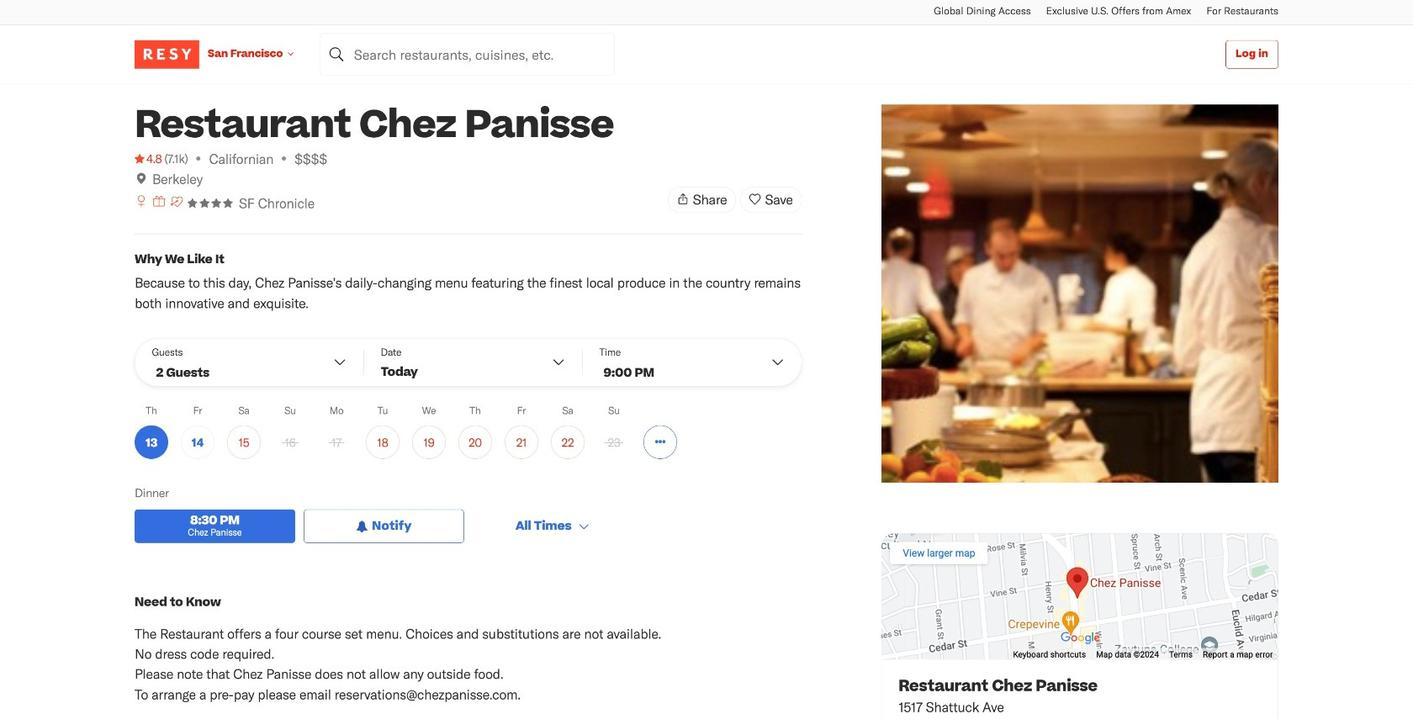 Task type: describe. For each thing, give the bounding box(es) containing it.
4.8 out of 5 stars image
[[135, 150, 162, 167]]

4.0 out of 4 stars image
[[188, 198, 235, 208]]



Task type: vqa. For each thing, say whether or not it's contained in the screenshot.
4.7 OUT OF 5 STARS image
no



Task type: locate. For each thing, give the bounding box(es) containing it.
None field
[[320, 33, 615, 75]]

Search restaurants, cuisines, etc. text field
[[320, 33, 615, 75]]



